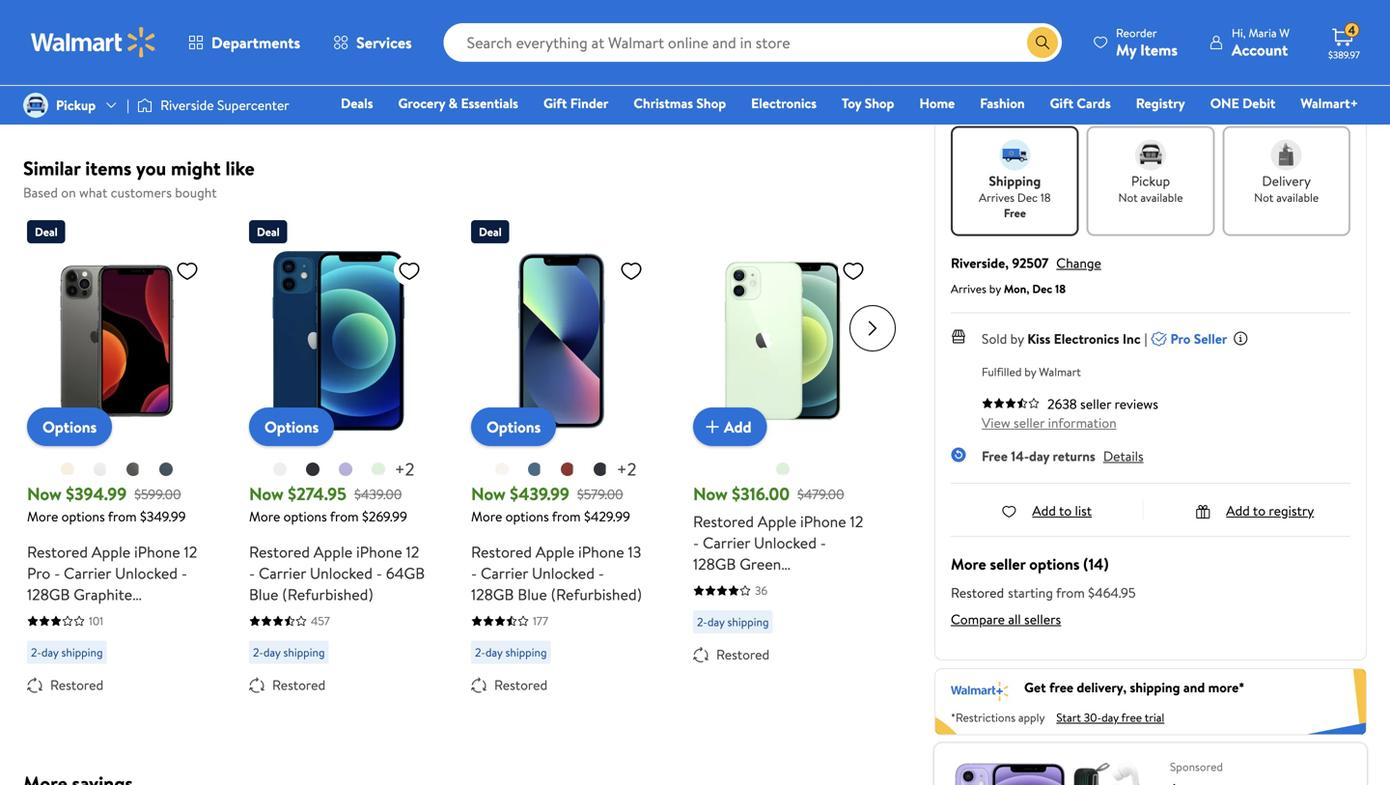 Task type: describe. For each thing, give the bounding box(es) containing it.
all
[[1008, 610, 1021, 628]]

compare all sellers button
[[951, 610, 1061, 628]]

walmart image
[[31, 27, 156, 58]]

shipping down 36
[[728, 614, 769, 630]]

intent image for delivery image
[[1271, 139, 1302, 170]]

128
[[150, 72, 169, 91]]

next slide for similar items you might like list image
[[850, 305, 896, 352]]

dec inside the "riverside, 92507 change arrives by mon, dec 18"
[[1033, 280, 1053, 297]]

128gb inside the restored apple iphone 12 pro - carrier unlocked - 128gb graphite (refurbished)
[[27, 584, 70, 605]]

12 mp front cam mpx
[[499, 48, 638, 91]]

seller for reviews
[[1081, 394, 1112, 413]]

2-day shipping for now $439.99
[[475, 644, 547, 661]]

not for delivery
[[1255, 189, 1274, 205]]

restored down the 101
[[50, 675, 103, 694]]

gift cards link
[[1042, 93, 1120, 113]]

4
[[1349, 22, 1356, 38]]

cdma
[[206, 23, 247, 42]]

Walmart Site-Wide search field
[[444, 23, 1062, 62]]

2 product group from the left
[[249, 212, 429, 717]]

shipping for now $439.99
[[506, 644, 547, 661]]

restored apple iphone 12 - carrier unlocked - 64gb blue (refurbished)
[[249, 541, 425, 605]]

more for now $394.99
[[27, 507, 58, 526]]

riverside,
[[951, 253, 1009, 272]]

riverside supercenter
[[160, 96, 289, 114]]

14-
[[1011, 446, 1029, 465]]

2-Year plan - $89.00 checkbox
[[1017, 18, 1034, 35]]

by for fulfilled
[[1025, 363, 1037, 380]]

start
[[1057, 709, 1081, 726]]

from for $439.99
[[552, 507, 581, 526]]

restored inside restored apple iphone 12 - carrier unlocked - 64gb blue (refurbished)
[[249, 541, 310, 563]]

free inside shipping arrives dec 18 free
[[1004, 204, 1026, 221]]

fulfilled by walmart
[[982, 363, 1081, 380]]

unlocked inside restored apple iphone 13 - carrier unlocked - 128gb blue (refurbished)
[[532, 563, 595, 584]]

$439.99
[[510, 482, 570, 506]]

toy
[[842, 94, 862, 113]]

similar
[[23, 155, 81, 182]]

maria
[[1249, 25, 1277, 41]]

unlocked inside now $316.00 $479.00 restored apple iphone 12 - carrier unlocked - 128gb green (refurbished)
[[754, 532, 817, 553]]

gb for 128 gb
[[173, 72, 191, 91]]

options for $274.95
[[284, 507, 327, 526]]

registry
[[1136, 94, 1186, 113]]

$349.99
[[140, 507, 186, 526]]

0 horizontal spatial electronics
[[751, 94, 817, 113]]

restored apple iphone 12 - carrier unlocked - 64gb blue (refurbished) image
[[249, 251, 429, 431]]

2638
[[1048, 394, 1077, 413]]

cam for front
[[534, 72, 559, 91]]

Search search field
[[444, 23, 1062, 62]]

18 inside shipping arrives dec 18 free
[[1041, 189, 1051, 205]]

and inside gsm and cdma screen size
[[182, 23, 203, 42]]

year for 2-
[[1057, 17, 1082, 35]]

departments button
[[172, 19, 317, 66]]

$269.99
[[362, 507, 407, 526]]

in
[[170, 48, 181, 67]]

add to list
[[1033, 501, 1092, 520]]

pacific blue image
[[158, 462, 174, 477]]

returns
[[1053, 446, 1096, 465]]

fashion
[[980, 94, 1025, 113]]

(14)
[[1084, 553, 1109, 574]]

apply
[[1019, 709, 1045, 726]]

177
[[533, 613, 549, 629]]

not for pickup
[[1119, 189, 1138, 205]]

0 vertical spatial |
[[127, 96, 129, 114]]

by inside the "riverside, 92507 change arrives by mon, dec 18"
[[990, 280, 1001, 297]]

delivery
[[1262, 171, 1311, 190]]

restored inside the restored apple iphone 12 pro - carrier unlocked - 128gb graphite (refurbished)
[[27, 541, 88, 563]]

sellers
[[1025, 610, 1061, 628]]

restored down 457
[[272, 675, 326, 694]]

graphite image
[[126, 462, 141, 477]]

add to favorites list, restored apple iphone 12 - carrier unlocked - 128gb green (refurbished) image
[[842, 259, 865, 283]]

get free delivery, shipping and more* banner
[[935, 668, 1367, 735]]

home
[[920, 94, 955, 113]]

start 30-day free trial
[[1057, 709, 1165, 726]]

deals link
[[332, 93, 382, 113]]

change
[[1057, 253, 1102, 272]]

sold by kiss electronics inc
[[982, 329, 1141, 348]]

get
[[1025, 678, 1046, 697]]

walmart
[[1039, 363, 1081, 380]]

2- for now $439.99
[[475, 644, 486, 661]]

green
[[740, 553, 782, 575]]

screen
[[39, 48, 79, 67]]

and inside banner
[[1184, 678, 1205, 697]]

on
[[61, 183, 76, 202]]

plan for $119.00
[[1085, 48, 1110, 66]]

options link for $274.95
[[249, 408, 334, 446]]

&
[[449, 94, 458, 113]]

+2 for now $274.95
[[395, 457, 414, 481]]

3-year plan - $119.00
[[1046, 48, 1162, 66]]

restored apple iphone 12 pro - carrier unlocked - 128gb graphite (refurbished) image
[[27, 251, 207, 431]]

add for add to registry
[[1227, 501, 1250, 520]]

product group containing now $394.99
[[27, 212, 207, 717]]

based
[[23, 183, 58, 202]]

apple for now $439.99
[[536, 541, 575, 563]]

starlight image
[[494, 462, 510, 477]]

capacity
[[62, 72, 111, 91]]

walmart+
[[1301, 94, 1359, 113]]

carrier inside now $316.00 $479.00 restored apple iphone 12 - carrier unlocked - 128gb green (refurbished)
[[703, 532, 750, 553]]

walmart plus image
[[951, 678, 1009, 701]]

how
[[951, 94, 986, 118]]

customers
[[111, 183, 172, 202]]

64gb
[[386, 563, 425, 584]]

3 product group from the left
[[471, 212, 651, 717]]

restored inside more seller options (14) restored starting from $464.95 compare all sellers
[[951, 583, 1004, 602]]

intent image for pickup image
[[1136, 139, 1167, 170]]

pickup for pickup not available
[[1132, 171, 1171, 190]]

36
[[755, 582, 768, 599]]

you'll
[[990, 94, 1029, 118]]

6 gb rear cam mpx
[[499, 23, 632, 67]]

2638 seller reviews
[[1048, 394, 1159, 413]]

options for $274.95
[[265, 416, 319, 437]]

supercenter
[[217, 96, 289, 114]]

details button
[[1104, 446, 1144, 465]]

1 horizontal spatial |
[[1145, 329, 1148, 348]]

shop for toy shop
[[865, 94, 895, 113]]

trial
[[1145, 709, 1165, 726]]

green image
[[775, 462, 791, 477]]

grocery & essentials
[[398, 94, 519, 113]]

delivery not available
[[1255, 171, 1319, 205]]

$316.00
[[732, 482, 790, 506]]

blue image
[[527, 462, 542, 477]]

plan for $89.00
[[1085, 17, 1109, 35]]

add for add to list
[[1033, 501, 1056, 520]]

hi,
[[1232, 25, 1246, 41]]

seller for options
[[990, 553, 1026, 574]]

toy shop link
[[833, 93, 903, 113]]

$439.00
[[354, 485, 402, 503]]

change button
[[1057, 253, 1102, 272]]

options inside more seller options (14) restored starting from $464.95 compare all sellers
[[1030, 553, 1080, 574]]

restored apple iphone 12 - carrier unlocked - 128gb green (refurbished) image
[[693, 251, 873, 431]]

options for $394.99
[[61, 507, 105, 526]]

12 inside 12 mp front cam mpx
[[603, 48, 615, 67]]

seller for information
[[1014, 413, 1045, 432]]

account
[[1232, 39, 1288, 60]]

+2 for now $439.99
[[617, 457, 637, 481]]

$599.00
[[134, 485, 181, 503]]

electronics link
[[743, 93, 826, 113]]

search icon image
[[1035, 35, 1051, 50]]

intent image for shipping image
[[1000, 139, 1031, 170]]

gift for gift finder
[[544, 94, 567, 113]]

now $394.99 $599.00 more options from $349.99
[[27, 482, 186, 526]]

pro inside the restored apple iphone 12 pro - carrier unlocked - 128gb graphite (refurbished)
[[27, 563, 50, 584]]

2-day shipping for now $394.99
[[31, 644, 103, 661]]

128gb inside now $316.00 $479.00 restored apple iphone 12 - carrier unlocked - 128gb green (refurbished)
[[693, 553, 736, 575]]

6.7 in hd capacity
[[39, 48, 181, 91]]

compare
[[951, 610, 1005, 628]]

silver image
[[93, 462, 108, 477]]

available in additional 2 variants element for $439.99
[[617, 457, 637, 481]]

add button
[[693, 408, 767, 446]]

home link
[[911, 93, 964, 113]]

128 gb
[[150, 72, 191, 91]]

how you'll get this item:
[[951, 94, 1135, 118]]

item:
[[1095, 94, 1135, 118]]

$464.95
[[1088, 583, 1136, 602]]

iphone for now $274.95
[[356, 541, 402, 563]]

carrier inside restored apple iphone 12 - carrier unlocked - 64gb blue (refurbished)
[[259, 563, 306, 584]]

hi, maria w account
[[1232, 25, 1290, 60]]

apple inside now $316.00 $479.00 restored apple iphone 12 - carrier unlocked - 128gb green (refurbished)
[[758, 511, 797, 532]]

mpx for 12
[[562, 72, 588, 91]]

6.7
[[150, 48, 167, 67]]

92507
[[1012, 253, 1049, 272]]

add to registry
[[1227, 501, 1315, 520]]

purple image
[[338, 462, 353, 477]]

0 horizontal spatial free
[[1050, 678, 1074, 697]]

gift finder
[[544, 94, 609, 113]]

unlocked inside the restored apple iphone 12 pro - carrier unlocked - 128gb graphite (refurbished)
[[115, 563, 178, 584]]



Task type: locate. For each thing, give the bounding box(es) containing it.
1 available from the left
[[1141, 189, 1183, 205]]

1 horizontal spatial options
[[265, 416, 319, 437]]

deal for now $439.99
[[479, 224, 502, 240]]

| down 6.7 in hd capacity
[[127, 96, 129, 114]]

more inside now $439.99 $579.00 more options from $429.99
[[471, 507, 502, 526]]

0 vertical spatial plan
[[1085, 17, 1109, 35]]

18 down change button at top right
[[1056, 280, 1066, 297]]

1 +2 from the left
[[395, 457, 414, 481]]

2 horizontal spatial options link
[[471, 408, 556, 446]]

shipping up trial
[[1130, 678, 1181, 697]]

1 vertical spatial mp
[[618, 72, 638, 91]]

add to list button
[[1002, 501, 1092, 520]]

carrier inside restored apple iphone 13 - carrier unlocked - 128gb blue (refurbished)
[[481, 563, 528, 584]]

shipping down 457
[[283, 644, 325, 661]]

1 horizontal spatial to
[[1253, 501, 1266, 520]]

2 deal from the left
[[257, 224, 280, 240]]

registry
[[1269, 501, 1315, 520]]

0 horizontal spatial |
[[127, 96, 129, 114]]

2 blue from the left
[[518, 584, 547, 605]]

rear
[[499, 48, 526, 67]]

1 vertical spatial pickup
[[1132, 171, 1171, 190]]

reorder
[[1116, 25, 1157, 41]]

1 deal from the left
[[35, 224, 58, 240]]

gb inside 6 gb rear cam mpx
[[614, 23, 632, 42]]

items
[[1141, 39, 1178, 60]]

front
[[499, 72, 531, 91]]

apple inside restored apple iphone 12 - carrier unlocked - 64gb blue (refurbished)
[[314, 541, 353, 563]]

0 vertical spatial mpx
[[557, 48, 582, 67]]

0 horizontal spatial gift
[[544, 94, 567, 113]]

cam
[[529, 48, 553, 67], [534, 72, 559, 91]]

more inside now $274.95 $439.00 more options from $269.99
[[249, 507, 280, 526]]

add to favorites list, restored apple iphone 13 - carrier unlocked - 128gb blue (refurbished) image
[[620, 259, 643, 283]]

free left 14-
[[982, 446, 1008, 465]]

view
[[982, 413, 1011, 432]]

0 vertical spatial cam
[[529, 48, 553, 67]]

2 available in additional 2 variants element from the left
[[617, 457, 637, 481]]

1 horizontal spatial by
[[1011, 329, 1024, 348]]

available down intent image for delivery
[[1277, 189, 1319, 205]]

available inside pickup not available
[[1141, 189, 1183, 205]]

what
[[79, 183, 107, 202]]

fulfilled
[[982, 363, 1022, 380]]

dec inside shipping arrives dec 18 free
[[1018, 189, 1038, 205]]

debit
[[1243, 94, 1276, 113]]

iphone down the $479.00
[[801, 511, 847, 532]]

now for now $274.95
[[249, 482, 284, 506]]

0 horizontal spatial shop
[[697, 94, 726, 113]]

departments
[[211, 32, 300, 53]]

1 horizontal spatial and
[[1184, 678, 1205, 697]]

gift finder link
[[535, 93, 617, 113]]

apple down now $439.99 $579.00 more options from $429.99
[[536, 541, 575, 563]]

apple inside restored apple iphone 13 - carrier unlocked - 128gb blue (refurbished)
[[536, 541, 575, 563]]

from inside more seller options (14) restored starting from $464.95 compare all sellers
[[1056, 583, 1085, 602]]

1 horizontal spatial add
[[1033, 501, 1056, 520]]

now down starlight image on the bottom left of the page
[[471, 482, 506, 506]]

options for $439.99
[[487, 416, 541, 437]]

options up starlight image on the bottom left of the page
[[487, 416, 541, 437]]

2-day shipping down 177
[[475, 644, 547, 661]]

128gb
[[693, 553, 736, 575], [27, 584, 70, 605], [471, 584, 514, 605]]

plan up 3-year plan - $119.00 on the right top of page
[[1085, 17, 1109, 35]]

shop inside christmas shop link
[[697, 94, 726, 113]]

1 vertical spatial mpx
[[562, 72, 588, 91]]

0 vertical spatial mp
[[618, 48, 638, 67]]

1 horizontal spatial deal
[[257, 224, 280, 240]]

black image
[[305, 462, 320, 477]]

2 +2 from the left
[[617, 457, 637, 481]]

from down $274.95
[[330, 507, 359, 526]]

arrives inside shipping arrives dec 18 free
[[979, 189, 1015, 205]]

get
[[1034, 94, 1059, 118]]

1 vertical spatial free
[[1122, 709, 1142, 726]]

view seller information link
[[982, 413, 1117, 432]]

from for $394.99
[[108, 507, 137, 526]]

iphone inside restored apple iphone 12 - carrier unlocked - 64gb blue (refurbished)
[[356, 541, 402, 563]]

0 horizontal spatial 128gb
[[27, 584, 70, 605]]

more for now $274.95
[[249, 507, 280, 526]]

to left list
[[1059, 501, 1072, 520]]

add to favorites list, restored apple iphone 12 - carrier unlocked - 64gb blue (refurbished) image
[[398, 259, 421, 283]]

arrives
[[979, 189, 1015, 205], [951, 280, 987, 297]]

pickup for pickup
[[56, 96, 96, 114]]

0 vertical spatial dec
[[1018, 189, 1038, 205]]

from inside now $274.95 $439.00 more options from $269.99
[[330, 507, 359, 526]]

(refurbished) inside restored apple iphone 12 - carrier unlocked - 64gb blue (refurbished)
[[282, 584, 374, 605]]

from down $439.99
[[552, 507, 581, 526]]

0 horizontal spatial available
[[1141, 189, 1183, 205]]

christmas shop link
[[625, 93, 735, 113]]

now inside now $439.99 $579.00 more options from $429.99
[[471, 482, 506, 506]]

shop right "christmas"
[[697, 94, 726, 113]]

now
[[27, 482, 62, 506], [249, 482, 284, 506], [471, 482, 506, 506], [693, 482, 728, 506]]

(refurbished) inside the restored apple iphone 12 pro - carrier unlocked - 128gb graphite (refurbished)
[[27, 605, 118, 626]]

1 horizontal spatial shop
[[865, 94, 895, 113]]

2 to from the left
[[1253, 501, 1266, 520]]

options up starting
[[1030, 553, 1080, 574]]

blue for $439.99
[[518, 584, 547, 605]]

plan left my
[[1085, 48, 1110, 66]]

arrives down intent image for shipping
[[979, 189, 1015, 205]]

unlocked up 457
[[310, 563, 373, 584]]

shipping for now $394.99
[[61, 644, 103, 661]]

restored apple iphone 12 pro - carrier unlocked - 128gb graphite (refurbished)
[[27, 541, 197, 626]]

available
[[1141, 189, 1183, 205], [1277, 189, 1319, 205]]

hd
[[39, 72, 59, 91]]

iphone down the $349.99
[[134, 541, 180, 563]]

plan
[[1085, 17, 1109, 35], [1085, 48, 1110, 66]]

1 horizontal spatial 18
[[1056, 280, 1066, 297]]

2-day shipping down 36
[[697, 614, 769, 630]]

cam down ram memory
[[529, 48, 553, 67]]

1 available in additional 2 variants element from the left
[[395, 457, 414, 481]]

1 vertical spatial by
[[1011, 329, 1024, 348]]

seller up starting
[[990, 553, 1026, 574]]

0 vertical spatial free
[[1050, 678, 1074, 697]]

carrier down $316.00
[[703, 532, 750, 553]]

2 options from the left
[[265, 416, 319, 437]]

red image
[[560, 462, 575, 477]]

available down intent image for pickup
[[1141, 189, 1183, 205]]

apple
[[758, 511, 797, 532], [92, 541, 131, 563], [314, 541, 353, 563], [536, 541, 575, 563]]

apple inside the restored apple iphone 12 pro - carrier unlocked - 128gb graphite (refurbished)
[[92, 541, 131, 563]]

1 product group from the left
[[27, 212, 207, 717]]

2 options link from the left
[[249, 408, 334, 446]]

cam inside 6 gb rear cam mpx
[[529, 48, 553, 67]]

0 horizontal spatial gb
[[173, 72, 191, 91]]

iphone left 13
[[578, 541, 625, 563]]

12
[[603, 48, 615, 67], [603, 72, 615, 91], [850, 511, 864, 532], [184, 541, 197, 563], [406, 541, 419, 563]]

this
[[1063, 94, 1091, 118]]

0 horizontal spatial pickup
[[56, 96, 96, 114]]

options up white image
[[265, 416, 319, 437]]

0 horizontal spatial add
[[724, 416, 752, 437]]

3 options from the left
[[487, 416, 541, 437]]

$479.00
[[798, 485, 845, 503]]

from for $274.95
[[330, 507, 359, 526]]

by left kiss
[[1011, 329, 1024, 348]]

0 vertical spatial 18
[[1041, 189, 1051, 205]]

0 horizontal spatial to
[[1059, 501, 1072, 520]]

2-
[[1046, 17, 1057, 35], [697, 614, 708, 630], [31, 644, 41, 661], [253, 644, 263, 661], [475, 644, 486, 661]]

by for sold
[[1011, 329, 1024, 348]]

gb right 128
[[173, 72, 191, 91]]

0 horizontal spatial +2
[[395, 457, 414, 481]]

from inside now $439.99 $579.00 more options from $429.99
[[552, 507, 581, 526]]

seller
[[1081, 394, 1112, 413], [1014, 413, 1045, 432], [990, 553, 1026, 574]]

2 vertical spatial by
[[1025, 363, 1037, 380]]

2 available from the left
[[1277, 189, 1319, 205]]

seller inside more seller options (14) restored starting from $464.95 compare all sellers
[[990, 553, 1026, 574]]

to for registry
[[1253, 501, 1266, 520]]

$579.00
[[577, 485, 623, 503]]

1 blue from the left
[[249, 584, 279, 605]]

and
[[182, 23, 203, 42], [1184, 678, 1205, 697]]

shipping for now $274.95
[[283, 644, 325, 661]]

unlocked up 36
[[754, 532, 817, 553]]

1 not from the left
[[1119, 189, 1138, 205]]

18 up '92507'
[[1041, 189, 1051, 205]]

4 product group from the left
[[693, 212, 873, 717]]

arrives inside the "riverside, 92507 change arrives by mon, dec 18"
[[951, 280, 987, 297]]

options link up white image
[[249, 408, 334, 446]]

0 horizontal spatial blue
[[249, 584, 279, 605]]

available in additional 2 variants element for $274.95
[[395, 457, 414, 481]]

seller right '2638'
[[1081, 394, 1112, 413]]

deal
[[35, 224, 58, 240], [257, 224, 280, 240], [479, 224, 502, 240]]

one debit
[[1211, 94, 1276, 113]]

0 vertical spatial by
[[990, 280, 1001, 297]]

carrier
[[703, 532, 750, 553], [64, 563, 111, 584], [259, 563, 306, 584], [481, 563, 528, 584]]

carrier inside the restored apple iphone 12 pro - carrier unlocked - 128gb graphite (refurbished)
[[64, 563, 111, 584]]

now down white image
[[249, 482, 284, 506]]

gb right 6
[[614, 23, 632, 42]]

services
[[356, 32, 412, 53]]

pickup down capacity
[[56, 96, 96, 114]]

1 plan from the top
[[1085, 17, 1109, 35]]

gb for 6 gb rear cam mpx
[[614, 23, 632, 42]]

product group
[[27, 212, 207, 717], [249, 212, 429, 717], [471, 212, 651, 717], [693, 212, 873, 717]]

2 horizontal spatial deal
[[479, 224, 502, 240]]

shipping down the 101
[[61, 644, 103, 661]]

 image
[[137, 96, 153, 115]]

one debit link
[[1202, 93, 1285, 113]]

pickup down intent image for pickup
[[1132, 171, 1171, 190]]

seller
[[1194, 329, 1228, 348]]

3.5663 stars out of 5, based on 2638 seller reviews element
[[982, 397, 1040, 409]]

0 horizontal spatial options link
[[27, 408, 112, 446]]

now down gold image
[[27, 482, 62, 506]]

add to cart image
[[701, 415, 724, 438]]

3-Year plan - $119.00 checkbox
[[1017, 49, 1034, 66]]

0 vertical spatial electronics
[[751, 94, 817, 113]]

1 horizontal spatial +2
[[617, 457, 637, 481]]

day inside get free delivery, shipping and more* banner
[[1102, 709, 1119, 726]]

1 vertical spatial pro
[[27, 563, 50, 584]]

options link for $439.99
[[471, 408, 556, 446]]

0 vertical spatial and
[[182, 23, 203, 42]]

options link for $394.99
[[27, 408, 112, 446]]

2-day shipping for now $274.95
[[253, 644, 325, 661]]

pro seller
[[1171, 329, 1228, 348]]

deal for now $274.95
[[257, 224, 280, 240]]

not down intent image for pickup
[[1119, 189, 1138, 205]]

128gb left the green
[[693, 553, 736, 575]]

add up $316.00
[[724, 416, 752, 437]]

more for now $439.99
[[471, 507, 502, 526]]

options down $439.99
[[506, 507, 549, 526]]

deal for now $394.99
[[35, 224, 58, 240]]

provider
[[85, 23, 135, 42]]

2-day shipping down 457
[[253, 644, 325, 661]]

1 options link from the left
[[27, 408, 112, 446]]

free right get
[[1050, 678, 1074, 697]]

add
[[724, 416, 752, 437], [1033, 501, 1056, 520], [1227, 501, 1250, 520]]

1 horizontal spatial options link
[[249, 408, 334, 446]]

more*
[[1209, 678, 1245, 697]]

now inside now $316.00 $479.00 restored apple iphone 12 - carrier unlocked - 128gb green (refurbished)
[[693, 482, 728, 506]]

shop inside toy shop link
[[865, 94, 895, 113]]

0 horizontal spatial deal
[[35, 224, 58, 240]]

iphone down $269.99 on the bottom left of page
[[356, 541, 402, 563]]

shipping inside get free delivery, shipping and more* banner
[[1130, 678, 1181, 697]]

available for pickup
[[1141, 189, 1183, 205]]

iphone inside the restored apple iphone 12 pro - carrier unlocked - 128gb graphite (refurbished)
[[134, 541, 180, 563]]

from down (14)
[[1056, 583, 1085, 602]]

from inside now $394.99 $599.00 more options from $349.99
[[108, 507, 137, 526]]

bought
[[175, 183, 217, 202]]

essentials
[[461, 94, 519, 113]]

seller down 3.5663 stars out of 5, based on 2638 seller reviews element on the right of the page
[[1014, 413, 1045, 432]]

shop for christmas shop
[[697, 94, 726, 113]]

arrives down riverside,
[[951, 280, 987, 297]]

delivery,
[[1077, 678, 1127, 697]]

mpx inside 12 mp front cam mpx
[[562, 72, 588, 91]]

electronics up walmart
[[1054, 329, 1120, 348]]

restored down $316.00
[[693, 511, 754, 532]]

mpx
[[557, 48, 582, 67], [562, 72, 588, 91]]

0 vertical spatial arrives
[[979, 189, 1015, 205]]

1 now from the left
[[27, 482, 62, 506]]

1 horizontal spatial 128gb
[[471, 584, 514, 605]]

pro left graphite
[[27, 563, 50, 584]]

0 vertical spatial free
[[1004, 204, 1026, 221]]

restored down 36
[[717, 645, 770, 664]]

gold image
[[60, 462, 75, 477]]

and right gsm
[[182, 23, 203, 42]]

options inside now $274.95 $439.00 more options from $269.99
[[284, 507, 327, 526]]

restored down now $439.99 $579.00 more options from $429.99
[[471, 541, 532, 563]]

6
[[603, 23, 611, 42]]

1 mp from the top
[[618, 48, 638, 67]]

1 options from the left
[[42, 416, 97, 437]]

sponsored group
[[935, 743, 1367, 785]]

year for 3-
[[1057, 48, 1082, 66]]

add inside button
[[724, 416, 752, 437]]

carrier down now $274.95 $439.00 more options from $269.99
[[259, 563, 306, 584]]

free
[[1004, 204, 1026, 221], [982, 446, 1008, 465]]

shipping down 177
[[506, 644, 547, 661]]

more inside now $394.99 $599.00 more options from $349.99
[[27, 507, 58, 526]]

0 horizontal spatial options
[[42, 416, 97, 437]]

blue for $274.95
[[249, 584, 279, 605]]

not down intent image for delivery
[[1255, 189, 1274, 205]]

2 horizontal spatial by
[[1025, 363, 1037, 380]]

+2 right 'midnight' icon
[[617, 457, 637, 481]]

2- for now $394.99
[[31, 644, 41, 661]]

options inside now $439.99 $579.00 more options from $429.99
[[506, 507, 549, 526]]

now inside now $274.95 $439.00 more options from $269.99
[[249, 482, 284, 506]]

electronics left toy
[[751, 94, 817, 113]]

dec right mon,
[[1033, 280, 1053, 297]]

more inside more seller options (14) restored starting from $464.95 compare all sellers
[[951, 553, 987, 574]]

18 inside the "riverside, 92507 change arrives by mon, dec 18"
[[1056, 280, 1066, 297]]

mon,
[[1004, 280, 1030, 297]]

list
[[1075, 501, 1092, 520]]

from down $394.99
[[108, 507, 137, 526]]

2 horizontal spatial options
[[487, 416, 541, 437]]

1 horizontal spatial pickup
[[1132, 171, 1171, 190]]

available in additional 2 variants element right green image
[[395, 457, 414, 481]]

mp inside 12 mp front cam mpx
[[618, 48, 638, 67]]

available in additional 2 variants element
[[395, 457, 414, 481], [617, 457, 637, 481]]

0 horizontal spatial 18
[[1041, 189, 1051, 205]]

restored apple iphone 13 - carrier unlocked - 128gb blue (refurbished)
[[471, 541, 642, 605]]

now for now $439.99
[[471, 482, 506, 506]]

restored down 177
[[494, 675, 548, 694]]

gsm and cdma screen size
[[39, 23, 247, 67]]

1 vertical spatial gb
[[173, 72, 191, 91]]

options link up gold image
[[27, 408, 112, 446]]

1 horizontal spatial electronics
[[1054, 329, 1120, 348]]

green image
[[371, 462, 386, 477]]

available for delivery
[[1277, 189, 1319, 205]]

sold
[[982, 329, 1008, 348]]

3 deal from the left
[[479, 224, 502, 240]]

mpx inside 6 gb rear cam mpx
[[557, 48, 582, 67]]

mp for 12 mp front cam mpx
[[618, 48, 638, 67]]

1 vertical spatial and
[[1184, 678, 1205, 697]]

(refurbished)
[[693, 575, 785, 596], [282, 584, 374, 605], [551, 584, 642, 605], [27, 605, 118, 626]]

options down $394.99
[[61, 507, 105, 526]]

ram memory
[[499, 23, 577, 42]]

1 year from the top
[[1057, 17, 1082, 35]]

unlocked up 177
[[532, 563, 595, 584]]

unlocked inside restored apple iphone 12 - carrier unlocked - 64gb blue (refurbished)
[[310, 563, 373, 584]]

options inside now $394.99 $599.00 more options from $349.99
[[61, 507, 105, 526]]

iphone for now $394.99
[[134, 541, 180, 563]]

0 horizontal spatial pro
[[27, 563, 50, 584]]

restored
[[693, 511, 754, 532], [27, 541, 88, 563], [249, 541, 310, 563], [471, 541, 532, 563], [951, 583, 1004, 602], [717, 645, 770, 664], [50, 675, 103, 694], [272, 675, 326, 694], [494, 675, 548, 694]]

1 horizontal spatial not
[[1255, 189, 1274, 205]]

$389.97
[[1329, 48, 1361, 61]]

(refurbished) inside restored apple iphone 13 - carrier unlocked - 128gb blue (refurbished)
[[551, 584, 642, 605]]

(refurbished) inside now $316.00 $479.00 restored apple iphone 12 - carrier unlocked - 128gb green (refurbished)
[[693, 575, 785, 596]]

2 mp from the top
[[618, 72, 638, 91]]

apple down now $274.95 $439.00 more options from $269.99
[[314, 541, 353, 563]]

options link up starlight image on the bottom left of the page
[[471, 408, 556, 446]]

1 shop from the left
[[697, 94, 726, 113]]

not inside delivery not available
[[1255, 189, 1274, 205]]

available inside delivery not available
[[1277, 189, 1319, 205]]

to left registry
[[1253, 501, 1266, 520]]

1 horizontal spatial gb
[[614, 23, 632, 42]]

+2 right green image
[[395, 457, 414, 481]]

pro seller info image
[[1233, 331, 1249, 346]]

2 gift from the left
[[1050, 94, 1074, 113]]

12 inside restored apple iphone 12 - carrier unlocked - 64gb blue (refurbished)
[[406, 541, 419, 563]]

2 horizontal spatial add
[[1227, 501, 1250, 520]]

now left $316.00
[[693, 482, 728, 506]]

now for now $394.99
[[27, 482, 62, 506]]

unlocked down the $349.99
[[115, 563, 178, 584]]

blue inside restored apple iphone 12 - carrier unlocked - 64gb blue (refurbished)
[[249, 584, 279, 605]]

mp up "christmas"
[[618, 72, 638, 91]]

options up gold image
[[42, 416, 97, 437]]

1 vertical spatial plan
[[1085, 48, 1110, 66]]

1 vertical spatial free
[[982, 446, 1008, 465]]

carrier up the 101
[[64, 563, 111, 584]]

restored inside restored apple iphone 13 - carrier unlocked - 128gb blue (refurbished)
[[471, 541, 532, 563]]

1 to from the left
[[1059, 501, 1072, 520]]

4 now from the left
[[693, 482, 728, 506]]

restored down now $274.95 $439.00 more options from $269.99
[[249, 541, 310, 563]]

mpx for 6
[[557, 48, 582, 67]]

kiss
[[1028, 329, 1051, 348]]

cam for rear
[[529, 48, 553, 67]]

free left trial
[[1122, 709, 1142, 726]]

0 vertical spatial pickup
[[56, 96, 96, 114]]

shop right toy
[[865, 94, 895, 113]]

13
[[628, 541, 641, 563]]

3 options link from the left
[[471, 408, 556, 446]]

gift for gift cards
[[1050, 94, 1074, 113]]

1 vertical spatial electronics
[[1054, 329, 1120, 348]]

blue inside restored apple iphone 13 - carrier unlocked - 128gb blue (refurbished)
[[518, 584, 547, 605]]

128gb left graphite
[[27, 584, 70, 605]]

2 plan from the top
[[1085, 48, 1110, 66]]

0 horizontal spatial not
[[1119, 189, 1138, 205]]

available in additional 2 variants element right 'midnight' icon
[[617, 457, 637, 481]]

options down $274.95
[[284, 507, 327, 526]]

not inside pickup not available
[[1119, 189, 1138, 205]]

cam inside 12 mp front cam mpx
[[534, 72, 559, 91]]

pickup inside pickup not available
[[1132, 171, 1171, 190]]

0 vertical spatial gb
[[614, 23, 632, 42]]

2 now from the left
[[249, 482, 284, 506]]

midnight image
[[593, 462, 608, 477]]

0 vertical spatial year
[[1057, 17, 1082, 35]]

view seller information
[[982, 413, 1117, 432]]

now $439.99 $579.00 more options from $429.99
[[471, 482, 630, 526]]

2-day shipping down the 101
[[31, 644, 103, 661]]

2- for now $274.95
[[253, 644, 263, 661]]

2 shop from the left
[[865, 94, 895, 113]]

cards
[[1077, 94, 1111, 113]]

restored apple iphone 13 - carrier unlocked - 128gb blue (refurbished) image
[[471, 251, 651, 431]]

shop
[[697, 94, 726, 113], [865, 94, 895, 113]]

1 vertical spatial cam
[[534, 72, 559, 91]]

services button
[[317, 19, 428, 66]]

add left registry
[[1227, 501, 1250, 520]]

iphone for now $439.99
[[578, 541, 625, 563]]

1 horizontal spatial pro
[[1171, 329, 1191, 348]]

12 inside the restored apple iphone 12 pro - carrier unlocked - 128gb graphite (refurbished)
[[184, 541, 197, 563]]

0 horizontal spatial and
[[182, 23, 203, 42]]

riverside, 92507 change arrives by mon, dec 18
[[951, 253, 1102, 297]]

0 vertical spatial pro
[[1171, 329, 1191, 348]]

add for add
[[724, 416, 752, 437]]

now inside now $394.99 $599.00 more options from $349.99
[[27, 482, 62, 506]]

$89.00
[[1121, 17, 1161, 35]]

1 horizontal spatial free
[[1122, 709, 1142, 726]]

dec down intent image for shipping
[[1018, 189, 1038, 205]]

1 horizontal spatial available
[[1277, 189, 1319, 205]]

1 vertical spatial |
[[1145, 329, 1148, 348]]

details
[[1104, 446, 1144, 465]]

by right fulfilled in the top of the page
[[1025, 363, 1037, 380]]

add to favorites list, restored apple iphone 12 pro - carrier unlocked - 128gb graphite (refurbished) image
[[176, 259, 199, 283]]

deals
[[341, 94, 373, 113]]

457
[[311, 613, 330, 629]]

white image
[[272, 462, 288, 477]]

2 year from the top
[[1057, 48, 1082, 66]]

1 vertical spatial 18
[[1056, 280, 1066, 297]]

0 horizontal spatial available in additional 2 variants element
[[395, 457, 414, 481]]

apple for now $394.99
[[92, 541, 131, 563]]

iphone inside now $316.00 $479.00 restored apple iphone 12 - carrier unlocked - 128gb green (refurbished)
[[801, 511, 847, 532]]

128gb right the 64gb
[[471, 584, 514, 605]]

128gb inside restored apple iphone 13 - carrier unlocked - 128gb blue (refurbished)
[[471, 584, 514, 605]]

12 inside now $316.00 $479.00 restored apple iphone 12 - carrier unlocked - 128gb green (refurbished)
[[850, 511, 864, 532]]

mpx up the gift finder link
[[562, 72, 588, 91]]

service provider
[[39, 23, 135, 42]]

2 not from the left
[[1255, 189, 1274, 205]]

product group containing now $316.00
[[693, 212, 873, 717]]

2 horizontal spatial 128gb
[[693, 553, 736, 575]]

| right inc
[[1145, 329, 1148, 348]]

mpx down "memory"
[[557, 48, 582, 67]]

electronics
[[751, 94, 817, 113], [1054, 329, 1120, 348]]

1 vertical spatial dec
[[1033, 280, 1053, 297]]

101
[[89, 613, 103, 629]]

1 gift from the left
[[544, 94, 567, 113]]

1 vertical spatial year
[[1057, 48, 1082, 66]]

mp up 12 mp
[[618, 48, 638, 67]]

1 horizontal spatial gift
[[1050, 94, 1074, 113]]

restored inside now $316.00 $479.00 restored apple iphone 12 - carrier unlocked - 128gb green (refurbished)
[[693, 511, 754, 532]]

free down shipping
[[1004, 204, 1026, 221]]

0 horizontal spatial by
[[990, 280, 1001, 297]]

gsm
[[150, 23, 179, 42]]

3 now from the left
[[471, 482, 506, 506]]

1 horizontal spatial blue
[[518, 584, 547, 605]]

restored apple iphone 12 256gb purple fully unlocked with led wireless speaker, bluetooth headphones, screen protector, wireless charger, & phone stand (refurbished) image
[[950, 759, 1155, 785]]

options for $394.99
[[42, 416, 97, 437]]

1 horizontal spatial available in additional 2 variants element
[[617, 457, 637, 481]]

and left more* at the right
[[1184, 678, 1205, 697]]

add to registry button
[[1196, 501, 1315, 520]]

inc
[[1123, 329, 1141, 348]]

 image
[[23, 93, 48, 118]]

restored up compare
[[951, 583, 1004, 602]]

mp for 12 mp
[[618, 72, 638, 91]]

2-year plan - $89.00
[[1046, 17, 1161, 35]]

gb
[[614, 23, 632, 42], [173, 72, 191, 91]]

apple for now $274.95
[[314, 541, 353, 563]]

iphone inside restored apple iphone 13 - carrier unlocked - 128gb blue (refurbished)
[[578, 541, 625, 563]]

apple up graphite
[[92, 541, 131, 563]]

1 vertical spatial arrives
[[951, 280, 987, 297]]

christmas
[[634, 94, 693, 113]]

add left list
[[1033, 501, 1056, 520]]

-
[[1113, 17, 1118, 35], [1113, 48, 1118, 66], [693, 532, 699, 553], [821, 532, 827, 553], [54, 563, 60, 584], [181, 563, 187, 584], [249, 563, 255, 584], [376, 563, 382, 584], [471, 563, 477, 584], [599, 563, 604, 584]]

now $316.00 $479.00 restored apple iphone 12 - carrier unlocked - 128gb green (refurbished)
[[693, 482, 864, 596]]

options for $439.99
[[506, 507, 549, 526]]

to for list
[[1059, 501, 1072, 520]]

*restrictions apply
[[951, 709, 1045, 726]]



Task type: vqa. For each thing, say whether or not it's contained in the screenshot.
TRIAL in the right bottom of the page
yes



